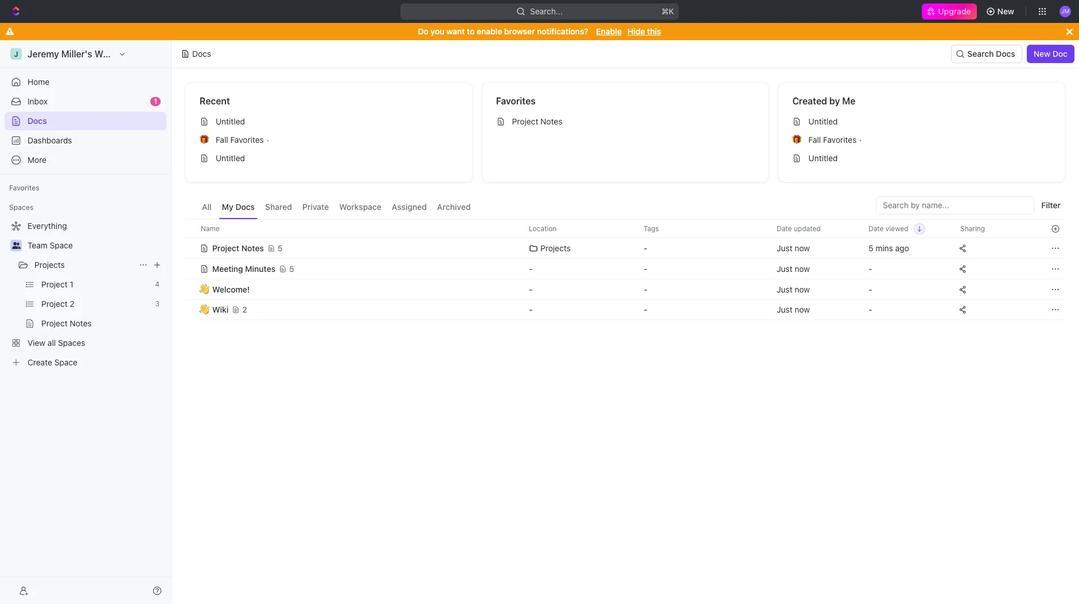 Task type: locate. For each thing, give the bounding box(es) containing it.
5 row from the top
[[185, 298, 1065, 321]]

0 horizontal spatial 1
[[70, 279, 73, 289]]

filter button
[[1037, 196, 1065, 215]]

2 date from the left
[[869, 224, 884, 233]]

1 vertical spatial spaces
[[58, 338, 85, 348]]

favorites button
[[5, 181, 44, 195]]

new
[[998, 6, 1014, 16], [1034, 49, 1051, 59]]

home
[[28, 77, 49, 87]]

fall favorites • down by
[[809, 135, 862, 145]]

🎁 down recent
[[200, 135, 209, 144]]

viewed
[[886, 224, 909, 233]]

5 mins ago
[[869, 243, 909, 253]]

1 fall favorites • from the left
[[216, 135, 270, 145]]

workspace right miller's
[[95, 49, 142, 59]]

1 • from the left
[[266, 135, 270, 144]]

date updated
[[777, 224, 821, 233]]

create space
[[28, 357, 77, 367]]

project notes link
[[492, 112, 759, 131], [41, 314, 164, 333]]

space right team
[[50, 240, 73, 250]]

2 just now from the top
[[777, 264, 810, 273]]

date left viewed
[[869, 224, 884, 233]]

1 just now from the top
[[777, 243, 810, 253]]

now for meeting minutes
[[795, 264, 810, 273]]

0 vertical spatial notes
[[541, 116, 563, 126]]

5 down shared button
[[278, 243, 283, 253]]

1 🎁 from the left
[[200, 135, 209, 144]]

favorites inside button
[[9, 184, 39, 192]]

table
[[185, 219, 1065, 321]]

2 row from the top
[[185, 237, 1065, 260]]

2 horizontal spatial notes
[[541, 116, 563, 126]]

new left doc on the right top of the page
[[1034, 49, 1051, 59]]

location
[[529, 224, 557, 233]]

docs inside search docs button
[[996, 49, 1015, 59]]

0 vertical spatial spaces
[[9, 203, 33, 212]]

just now for wiki
[[777, 305, 810, 314]]

spaces
[[9, 203, 33, 212], [58, 338, 85, 348]]

0 horizontal spatial fall favorites •
[[216, 135, 270, 145]]

Search by name... text field
[[883, 197, 1028, 214]]

fall favorites •
[[216, 135, 270, 145], [809, 135, 862, 145]]

view
[[28, 338, 45, 348]]

view all spaces
[[28, 338, 85, 348]]

0 horizontal spatial 🎁
[[200, 135, 209, 144]]

2 vertical spatial project notes
[[41, 318, 92, 328]]

space for team space
[[50, 240, 73, 250]]

row containing welcome!
[[185, 279, 1065, 300]]

tab list
[[199, 196, 474, 219]]

4 just from the top
[[777, 305, 793, 314]]

favorites
[[496, 96, 536, 106], [230, 135, 264, 145], [823, 135, 857, 145], [9, 184, 39, 192]]

4 just now from the top
[[777, 305, 810, 314]]

1 horizontal spatial projects
[[540, 243, 571, 253]]

this
[[647, 26, 661, 36]]

project 1 link
[[41, 275, 150, 294]]

notifications?
[[537, 26, 588, 36]]

0 horizontal spatial notes
[[70, 318, 92, 328]]

project inside "link"
[[41, 299, 68, 309]]

1 horizontal spatial workspace
[[339, 202, 381, 212]]

projects down location
[[540, 243, 571, 253]]

0 horizontal spatial date
[[777, 224, 792, 233]]

workspace button
[[336, 196, 384, 219]]

minutes
[[245, 264, 276, 273]]

user group image
[[12, 242, 20, 249]]

1 horizontal spatial notes
[[241, 243, 264, 253]]

view all spaces link
[[5, 334, 164, 352]]

want
[[446, 26, 465, 36]]

private
[[302, 202, 329, 212]]

1 row from the top
[[185, 219, 1065, 238]]

date for date viewed
[[869, 224, 884, 233]]

all
[[202, 202, 212, 212]]

date updated button
[[770, 220, 828, 238]]

just for project notes
[[777, 243, 793, 253]]

projects inside row
[[540, 243, 571, 253]]

project 2 link
[[41, 295, 151, 313]]

0 horizontal spatial workspace
[[95, 49, 142, 59]]

1 now from the top
[[795, 243, 810, 253]]

1 fall from the left
[[216, 135, 228, 145]]

0 vertical spatial space
[[50, 240, 73, 250]]

0 horizontal spatial fall
[[216, 135, 228, 145]]

row containing wiki
[[185, 298, 1065, 321]]

more
[[28, 155, 46, 165]]

2 fall favorites • from the left
[[809, 135, 862, 145]]

2 just from the top
[[777, 264, 793, 273]]

4 row from the top
[[185, 279, 1065, 300]]

projects down team space
[[34, 260, 65, 270]]

5 for 5 mins ago
[[278, 243, 283, 253]]

filter button
[[1037, 196, 1065, 215]]

0 horizontal spatial •
[[266, 135, 270, 144]]

notes
[[541, 116, 563, 126], [241, 243, 264, 253], [70, 318, 92, 328]]

spaces right all
[[58, 338, 85, 348]]

fall
[[216, 135, 228, 145], [809, 135, 821, 145]]

2 🎁 from the left
[[793, 135, 802, 144]]

just
[[777, 243, 793, 253], [777, 264, 793, 273], [777, 284, 793, 294], [777, 305, 793, 314]]

1 vertical spatial 1
[[70, 279, 73, 289]]

fall down recent
[[216, 135, 228, 145]]

1 date from the left
[[777, 224, 792, 233]]

search docs button
[[951, 45, 1022, 63]]

table containing project notes
[[185, 219, 1065, 321]]

just for meeting minutes
[[777, 264, 793, 273]]

sidebar navigation
[[0, 40, 174, 604]]

just now
[[777, 243, 810, 253], [777, 264, 810, 273], [777, 284, 810, 294], [777, 305, 810, 314]]

fall down created
[[809, 135, 821, 145]]

assigned button
[[389, 196, 430, 219]]

inbox
[[28, 96, 48, 106]]

1 horizontal spatial 5
[[289, 264, 294, 273]]

1 horizontal spatial fall favorites •
[[809, 135, 862, 145]]

1 vertical spatial projects
[[34, 260, 65, 270]]

project 1
[[41, 279, 73, 289]]

1 horizontal spatial 🎁
[[793, 135, 802, 144]]

• for recent
[[266, 135, 270, 144]]

updated
[[794, 224, 821, 233]]

docs up recent
[[192, 49, 211, 59]]

1 horizontal spatial •
[[859, 135, 862, 144]]

space down view all spaces
[[54, 357, 77, 367]]

tree
[[5, 217, 166, 372]]

1 just from the top
[[777, 243, 793, 253]]

🎁
[[200, 135, 209, 144], [793, 135, 802, 144]]

docs down the inbox
[[28, 116, 47, 126]]

0 horizontal spatial 2
[[70, 299, 74, 309]]

1 horizontal spatial project notes
[[212, 243, 264, 253]]

untitled link
[[195, 112, 463, 131], [788, 112, 1056, 131], [195, 149, 463, 168], [788, 149, 1056, 168]]

just now for project notes
[[777, 243, 810, 253]]

0 vertical spatial new
[[998, 6, 1014, 16]]

2 fall from the left
[[809, 135, 821, 145]]

🎁 for recent
[[200, 135, 209, 144]]

project
[[512, 116, 538, 126], [212, 243, 239, 253], [41, 279, 68, 289], [41, 299, 68, 309], [41, 318, 68, 328]]

1 horizontal spatial project notes link
[[492, 112, 759, 131]]

1 horizontal spatial new
[[1034, 49, 1051, 59]]

project notes inside tree
[[41, 318, 92, 328]]

docs
[[192, 49, 211, 59], [996, 49, 1015, 59], [28, 116, 47, 126], [235, 202, 255, 212]]

1 vertical spatial notes
[[241, 243, 264, 253]]

1 horizontal spatial 1
[[154, 97, 157, 106]]

shared
[[265, 202, 292, 212]]

workspace right private
[[339, 202, 381, 212]]

1 horizontal spatial fall
[[809, 135, 821, 145]]

5 left the mins
[[869, 243, 874, 253]]

1 horizontal spatial date
[[869, 224, 884, 233]]

date left updated
[[777, 224, 792, 233]]

1 vertical spatial workspace
[[339, 202, 381, 212]]

meeting
[[212, 264, 243, 273]]

projects
[[540, 243, 571, 253], [34, 260, 65, 270]]

5 right minutes
[[289, 264, 294, 273]]

all
[[48, 338, 56, 348]]

1 vertical spatial new
[[1034, 49, 1051, 59]]

workspace inside sidebar navigation
[[95, 49, 142, 59]]

⌘k
[[662, 6, 674, 16]]

1 horizontal spatial 2
[[242, 305, 247, 314]]

4 now from the top
[[795, 305, 810, 314]]

meeting minutes
[[212, 264, 276, 273]]

spaces down favorites button
[[9, 203, 33, 212]]

0 vertical spatial projects
[[540, 243, 571, 253]]

new button
[[981, 2, 1021, 21]]

0 vertical spatial workspace
[[95, 49, 142, 59]]

all button
[[199, 196, 214, 219]]

new doc
[[1034, 49, 1068, 59]]

0 horizontal spatial project notes link
[[41, 314, 164, 333]]

0 horizontal spatial new
[[998, 6, 1014, 16]]

1 vertical spatial space
[[54, 357, 77, 367]]

row
[[185, 219, 1065, 238], [185, 237, 1065, 260], [185, 257, 1065, 280], [185, 279, 1065, 300], [185, 298, 1065, 321]]

2 vertical spatial notes
[[70, 318, 92, 328]]

space
[[50, 240, 73, 250], [54, 357, 77, 367]]

• for created by me
[[859, 135, 862, 144]]

create
[[28, 357, 52, 367]]

miller's
[[61, 49, 92, 59]]

2 now from the top
[[795, 264, 810, 273]]

0 horizontal spatial spaces
[[9, 203, 33, 212]]

2 • from the left
[[859, 135, 862, 144]]

new up search docs
[[998, 6, 1014, 16]]

1 horizontal spatial spaces
[[58, 338, 85, 348]]

2 right wiki
[[242, 305, 247, 314]]

0 horizontal spatial projects
[[34, 260, 65, 270]]

0 horizontal spatial project notes
[[41, 318, 92, 328]]

docs right search at the right of the page
[[996, 49, 1015, 59]]

dashboards
[[28, 135, 72, 145]]

5
[[278, 243, 283, 253], [869, 243, 874, 253], [289, 264, 294, 273]]

1 vertical spatial project notes
[[212, 243, 264, 253]]

0 horizontal spatial 5
[[278, 243, 283, 253]]

wiki
[[212, 305, 229, 314]]

🎁 down created
[[793, 135, 802, 144]]

2 horizontal spatial 5
[[869, 243, 874, 253]]

fall favorites • down recent
[[216, 135, 270, 145]]

2 horizontal spatial project notes
[[512, 116, 563, 126]]

sharing
[[960, 224, 985, 233]]

workspace
[[95, 49, 142, 59], [339, 202, 381, 212]]

3 row from the top
[[185, 257, 1065, 280]]

tree containing everything
[[5, 217, 166, 372]]

2 down project 1
[[70, 299, 74, 309]]

-
[[644, 243, 647, 253], [529, 264, 533, 273], [644, 264, 647, 273], [869, 264, 872, 273], [529, 284, 533, 294], [644, 284, 647, 294], [869, 284, 872, 294], [529, 305, 533, 314], [644, 305, 647, 314], [869, 305, 872, 314]]

docs right my
[[235, 202, 255, 212]]



Task type: vqa. For each thing, say whether or not it's contained in the screenshot.
Project Notes link
yes



Task type: describe. For each thing, give the bounding box(es) containing it.
row containing project notes
[[185, 237, 1065, 260]]

my docs button
[[219, 196, 258, 219]]

project for the project 2 "link"
[[41, 299, 68, 309]]

jeremy miller's workspace
[[28, 49, 142, 59]]

me
[[842, 96, 856, 106]]

hide
[[628, 26, 645, 36]]

project 2
[[41, 299, 74, 309]]

projects link
[[34, 256, 134, 274]]

fall for created by me
[[809, 135, 821, 145]]

do you want to enable browser notifications? enable hide this
[[418, 26, 661, 36]]

welcome!
[[212, 284, 250, 294]]

to
[[467, 26, 475, 36]]

archived
[[437, 202, 471, 212]]

docs inside my docs button
[[235, 202, 255, 212]]

team
[[28, 240, 48, 250]]

0 vertical spatial project notes link
[[492, 112, 759, 131]]

ago
[[895, 243, 909, 253]]

private button
[[300, 196, 332, 219]]

assigned
[[392, 202, 427, 212]]

tab list containing all
[[199, 196, 474, 219]]

recent
[[200, 96, 230, 106]]

fall favorites • for recent
[[216, 135, 270, 145]]

project inside row
[[212, 243, 239, 253]]

just for wiki
[[777, 305, 793, 314]]

welcome! button
[[200, 279, 515, 300]]

docs inside docs link
[[28, 116, 47, 126]]

everything
[[28, 221, 67, 231]]

jm button
[[1056, 2, 1075, 21]]

mins
[[876, 243, 893, 253]]

3 just from the top
[[777, 284, 793, 294]]

doc
[[1053, 49, 1068, 59]]

tags
[[644, 224, 659, 233]]

do
[[418, 26, 429, 36]]

team space
[[28, 240, 73, 250]]

new doc button
[[1027, 45, 1075, 63]]

1 inside tree
[[70, 279, 73, 289]]

docs link
[[5, 112, 166, 130]]

new for new
[[998, 6, 1014, 16]]

project notes inside row
[[212, 243, 264, 253]]

just now for meeting minutes
[[777, 264, 810, 273]]

team space link
[[28, 236, 164, 255]]

everything link
[[5, 217, 164, 235]]

enable
[[596, 26, 622, 36]]

0 vertical spatial 1
[[154, 97, 157, 106]]

3 just now from the top
[[777, 284, 810, 294]]

workspace inside button
[[339, 202, 381, 212]]

new for new doc
[[1034, 49, 1051, 59]]

created
[[793, 96, 827, 106]]

dashboards link
[[5, 131, 166, 150]]

3
[[155, 299, 160, 308]]

filter
[[1042, 200, 1061, 210]]

jeremy miller's workspace, , element
[[10, 48, 22, 60]]

project for project 1 link
[[41, 279, 68, 289]]

0 vertical spatial project notes
[[512, 116, 563, 126]]

upgrade
[[938, 6, 971, 16]]

projects inside tree
[[34, 260, 65, 270]]

jeremy
[[28, 49, 59, 59]]

row containing name
[[185, 219, 1065, 238]]

home link
[[5, 73, 166, 91]]

space for create space
[[54, 357, 77, 367]]

now for project notes
[[795, 243, 810, 253]]

date for date updated
[[777, 224, 792, 233]]

2 inside "link"
[[70, 299, 74, 309]]

search
[[968, 49, 994, 59]]

project for bottom project notes link
[[41, 318, 68, 328]]

browser
[[504, 26, 535, 36]]

created by me
[[793, 96, 856, 106]]

3 now from the top
[[795, 284, 810, 294]]

my docs
[[222, 202, 255, 212]]

by
[[830, 96, 840, 106]]

spaces inside tree
[[58, 338, 85, 348]]

create space link
[[5, 353, 164, 372]]

date viewed button
[[862, 220, 926, 238]]

name
[[201, 224, 220, 233]]

fall for recent
[[216, 135, 228, 145]]

archived button
[[434, 196, 474, 219]]

search docs
[[968, 49, 1015, 59]]

you
[[431, 26, 444, 36]]

shared button
[[262, 196, 295, 219]]

search...
[[530, 6, 563, 16]]

now for wiki
[[795, 305, 810, 314]]

1 vertical spatial project notes link
[[41, 314, 164, 333]]

notes inside sidebar navigation
[[70, 318, 92, 328]]

fall favorites • for created by me
[[809, 135, 862, 145]]

jm
[[1061, 8, 1070, 15]]

my
[[222, 202, 233, 212]]

j
[[14, 50, 18, 58]]

more button
[[5, 151, 166, 169]]

🎁 for created by me
[[793, 135, 802, 144]]

5 for -
[[289, 264, 294, 273]]

date viewed
[[869, 224, 909, 233]]

row containing meeting minutes
[[185, 257, 1065, 280]]

upgrade link
[[922, 3, 977, 20]]

enable
[[477, 26, 502, 36]]

tree inside sidebar navigation
[[5, 217, 166, 372]]

4
[[155, 280, 160, 289]]



